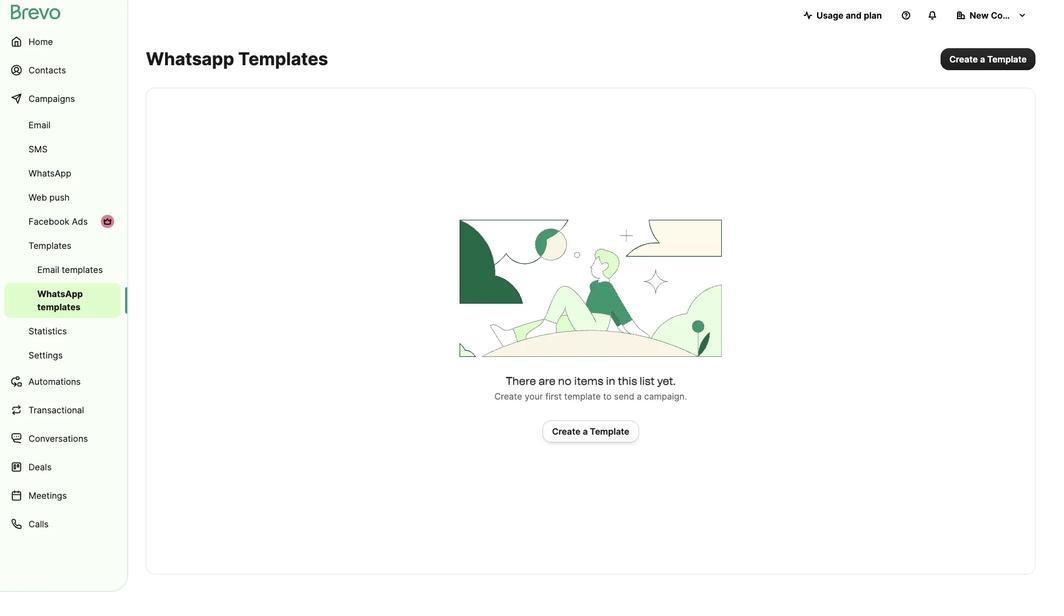 Task type: locate. For each thing, give the bounding box(es) containing it.
settings
[[29, 350, 63, 361]]

0 horizontal spatial create a template
[[552, 426, 630, 437]]

a inside "there are no items in this list yet. create your first template to send a campaign."
[[637, 391, 642, 402]]

1 vertical spatial a
[[637, 391, 642, 402]]

campaign.
[[644, 391, 687, 402]]

0 vertical spatial a
[[980, 54, 985, 65]]

sms
[[29, 144, 48, 155]]

1 vertical spatial templates
[[29, 240, 71, 251]]

no
[[558, 375, 572, 388]]

0 horizontal spatial template
[[590, 426, 630, 437]]

template
[[564, 391, 601, 402]]

create a template button down new company button
[[941, 48, 1036, 70]]

email down templates link
[[37, 264, 59, 275]]

2 horizontal spatial create
[[950, 54, 978, 65]]

whatsapp
[[29, 168, 71, 179], [37, 289, 83, 300]]

1 vertical spatial create a template button
[[543, 421, 639, 443]]

0 vertical spatial email
[[29, 120, 51, 131]]

create down new
[[950, 54, 978, 65]]

create a template button down template
[[543, 421, 639, 443]]

1 horizontal spatial a
[[637, 391, 642, 402]]

create a template down new company button
[[950, 54, 1027, 65]]

yet.
[[657, 375, 676, 388]]

send
[[614, 391, 635, 402]]

contacts link
[[4, 57, 121, 83]]

email link
[[4, 114, 121, 136]]

whatsapp down email templates link
[[37, 289, 83, 300]]

2 vertical spatial a
[[583, 426, 588, 437]]

a down template
[[583, 426, 588, 437]]

template down to
[[590, 426, 630, 437]]

1 vertical spatial templates
[[37, 302, 80, 313]]

create down first
[[552, 426, 581, 437]]

templates inside whatsapp templates
[[37, 302, 80, 313]]

whatsapp
[[146, 48, 234, 70]]

meetings link
[[4, 483, 121, 509]]

email
[[29, 120, 51, 131], [37, 264, 59, 275]]

templates up the statistics 'link'
[[37, 302, 80, 313]]

company
[[991, 10, 1032, 21]]

new
[[970, 10, 989, 21]]

list
[[640, 375, 655, 388]]

0 horizontal spatial create a template button
[[543, 421, 639, 443]]

1 vertical spatial template
[[590, 426, 630, 437]]

1 horizontal spatial create a template
[[950, 54, 1027, 65]]

templates
[[238, 48, 328, 70], [29, 240, 71, 251]]

1 horizontal spatial create
[[552, 426, 581, 437]]

conversations
[[29, 433, 88, 444]]

templates for whatsapp templates
[[37, 302, 80, 313]]

0 vertical spatial create a template button
[[941, 48, 1036, 70]]

create inside "there are no items in this list yet. create your first template to send a campaign."
[[495, 391, 522, 402]]

0 horizontal spatial templates
[[29, 240, 71, 251]]

1 horizontal spatial template
[[988, 54, 1027, 65]]

1 horizontal spatial templates
[[238, 48, 328, 70]]

1 vertical spatial create
[[495, 391, 522, 402]]

0 vertical spatial whatsapp
[[29, 168, 71, 179]]

home
[[29, 36, 53, 47]]

1 vertical spatial create a template
[[552, 426, 630, 437]]

web
[[29, 192, 47, 203]]

template down company
[[988, 54, 1027, 65]]

templates down templates link
[[62, 264, 103, 275]]

1 vertical spatial whatsapp
[[37, 289, 83, 300]]

plan
[[864, 10, 882, 21]]

0 horizontal spatial a
[[583, 426, 588, 437]]

create down there
[[495, 391, 522, 402]]

template
[[988, 54, 1027, 65], [590, 426, 630, 437]]

a
[[980, 54, 985, 65], [637, 391, 642, 402], [583, 426, 588, 437]]

0 vertical spatial template
[[988, 54, 1027, 65]]

0 vertical spatial create a template
[[950, 54, 1027, 65]]

whatsapp up web push
[[29, 168, 71, 179]]

templates for email templates
[[62, 264, 103, 275]]

email for email templates
[[37, 264, 59, 275]]

conversations link
[[4, 426, 121, 452]]

email up sms
[[29, 120, 51, 131]]

a right send
[[637, 391, 642, 402]]

create a template button
[[941, 48, 1036, 70], [543, 421, 639, 443]]

create a template down template
[[552, 426, 630, 437]]

create a template
[[950, 54, 1027, 65], [552, 426, 630, 437]]

deals
[[29, 462, 52, 473]]

1 vertical spatial email
[[37, 264, 59, 275]]

campaigns
[[29, 93, 75, 104]]

templates inside email templates link
[[62, 264, 103, 275]]

campaigns link
[[4, 86, 121, 112]]

templates
[[62, 264, 103, 275], [37, 302, 80, 313]]

0 horizontal spatial create
[[495, 391, 522, 402]]

email for email
[[29, 120, 51, 131]]

create
[[950, 54, 978, 65], [495, 391, 522, 402], [552, 426, 581, 437]]

0 vertical spatial templates
[[62, 264, 103, 275]]

whatsapp for whatsapp templates
[[37, 289, 83, 300]]

usage and plan
[[817, 10, 882, 21]]

a down new
[[980, 54, 985, 65]]

to
[[603, 391, 612, 402]]



Task type: describe. For each thing, give the bounding box(es) containing it.
first
[[546, 391, 562, 402]]

email templates link
[[4, 259, 121, 281]]

usage and plan button
[[795, 4, 891, 26]]

calls link
[[4, 511, 121, 538]]

contacts
[[29, 65, 66, 76]]

whatsapp templates
[[146, 48, 328, 70]]

and
[[846, 10, 862, 21]]

meetings
[[29, 490, 67, 501]]

automations
[[29, 376, 81, 387]]

whatsapp for whatsapp
[[29, 168, 71, 179]]

create a template for leftmost create a template button
[[552, 426, 630, 437]]

items
[[574, 375, 604, 388]]

0 vertical spatial create
[[950, 54, 978, 65]]

email templates
[[37, 264, 103, 275]]

automations link
[[4, 369, 121, 395]]

templates link
[[4, 235, 121, 257]]

sms link
[[4, 138, 121, 160]]

whatsapp templates link
[[4, 283, 121, 318]]

transactional
[[29, 405, 84, 416]]

facebook ads
[[29, 216, 88, 227]]

facebook ads link
[[4, 211, 121, 233]]

web push
[[29, 192, 70, 203]]

create a template for rightmost create a template button
[[950, 54, 1027, 65]]

0 vertical spatial templates
[[238, 48, 328, 70]]

deals link
[[4, 454, 121, 481]]

home link
[[4, 29, 121, 55]]

there are no items in this list yet. create your first template to send a campaign.
[[495, 375, 687, 402]]

2 horizontal spatial a
[[980, 54, 985, 65]]

web push link
[[4, 187, 121, 208]]

new company button
[[948, 4, 1036, 26]]

calls
[[29, 519, 49, 530]]

2 vertical spatial create
[[552, 426, 581, 437]]

facebook
[[29, 216, 69, 227]]

statistics
[[29, 326, 67, 337]]

ads
[[72, 216, 88, 227]]

there
[[506, 375, 536, 388]]

whatsapp link
[[4, 162, 121, 184]]

this
[[618, 375, 637, 388]]

in
[[606, 375, 615, 388]]

usage
[[817, 10, 844, 21]]

push
[[49, 192, 70, 203]]

new company
[[970, 10, 1032, 21]]

your
[[525, 391, 543, 402]]

transactional link
[[4, 397, 121, 424]]

are
[[539, 375, 556, 388]]

whatsapp templates
[[37, 289, 83, 313]]

settings link
[[4, 345, 121, 366]]

left___rvooi image
[[103, 217, 112, 226]]

1 horizontal spatial create a template button
[[941, 48, 1036, 70]]

statistics link
[[4, 320, 121, 342]]



Task type: vqa. For each thing, say whether or not it's contained in the screenshot.
Ads
yes



